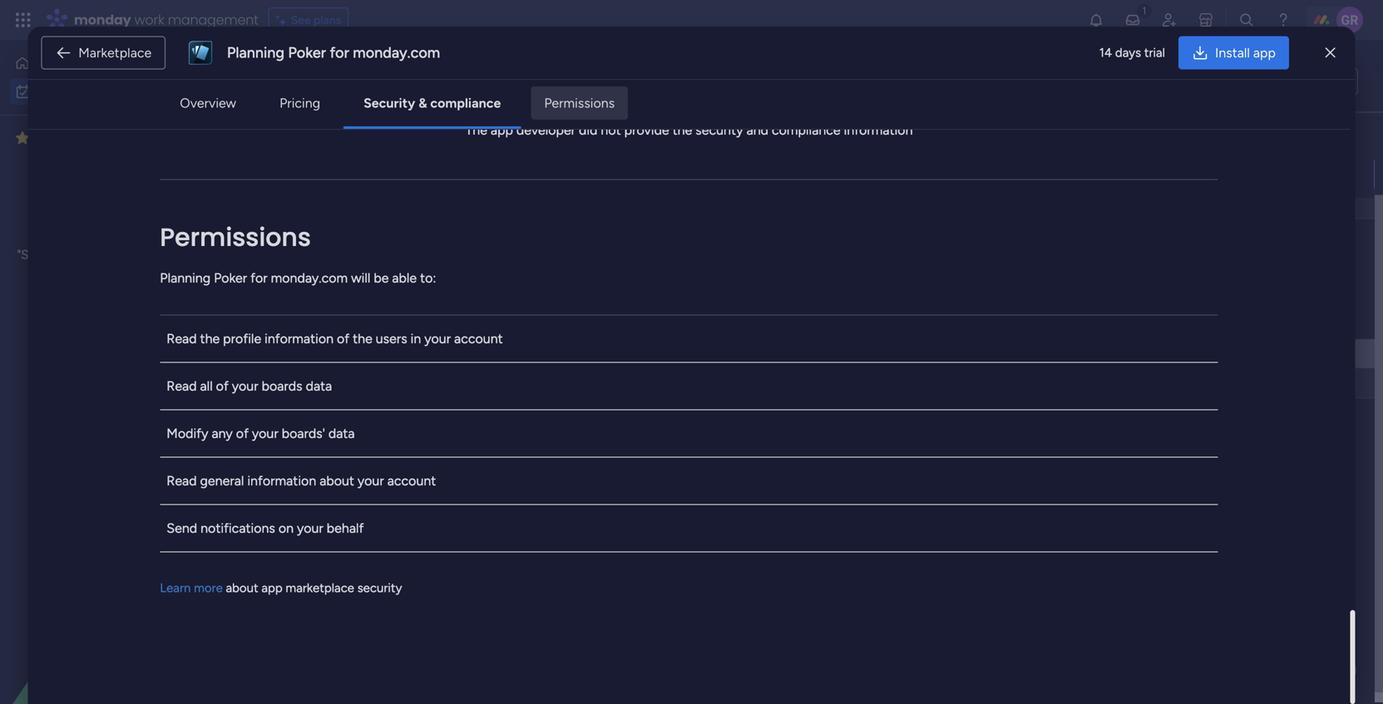 Task type: vqa. For each thing, say whether or not it's contained in the screenshot.
Options image
no



Task type: describe. For each thing, give the bounding box(es) containing it.
greg robinson image
[[1337, 7, 1363, 33]]

you
[[151, 247, 172, 262]]

your for boards'
[[252, 426, 278, 441]]

modify
[[167, 426, 208, 441]]

without a date / 0 items
[[279, 552, 446, 573]]

read all of your boards data
[[167, 378, 332, 394]]

it
[[126, 266, 134, 281]]

overdue
[[279, 133, 344, 154]]

provided
[[775, 81, 865, 109]]

your right in
[[424, 331, 451, 347]]

/ right overdue
[[348, 133, 356, 154]]

planning for planning poker for monday.com will be able to:
[[160, 270, 211, 286]]

more
[[194, 581, 223, 596]]

customize button
[[595, 131, 685, 158]]

a
[[342, 552, 353, 573]]

additional
[[546, 81, 648, 109]]

people
[[1039, 313, 1074, 327]]

jan 23
[[1148, 168, 1180, 181]]

trial
[[1144, 45, 1165, 60]]

yet
[[152, 229, 171, 244]]

read the profile information of the users in your account
[[167, 331, 503, 347]]

"star"
[[17, 247, 48, 262]]

1 horizontal spatial boards
[[262, 378, 302, 394]]

1 board from the top
[[904, 133, 934, 147]]

0 vertical spatial about
[[320, 473, 354, 489]]

0 vertical spatial of
[[337, 331, 349, 347]]

work
[[134, 10, 164, 29]]

so
[[109, 247, 122, 262]]

home
[[37, 56, 68, 70]]

2 to-do from the top
[[714, 349, 744, 362]]

2 to- from the top
[[714, 349, 731, 362]]

0 horizontal spatial permissions
[[160, 220, 311, 255]]

install app button
[[1179, 36, 1289, 69]]

security & compliance
[[364, 95, 501, 111]]

/ left will
[[330, 253, 338, 274]]

this week /
[[279, 313, 368, 334]]

send
[[167, 520, 197, 536]]

lottie animation image
[[0, 536, 212, 704]]

marketplace
[[78, 45, 152, 61]]

management for project
[[885, 349, 953, 363]]

0 horizontal spatial about
[[226, 581, 258, 596]]

later
[[279, 492, 317, 514]]

week for next
[[316, 433, 356, 454]]

any inside no favorite boards yet "star" any board so that you can easily access it later
[[51, 247, 71, 262]]

project for task 1
[[844, 169, 882, 183]]

2 do from the top
[[731, 349, 744, 362]]

the app developer did not provide the security and compliance information
[[465, 122, 913, 138]]

management for task 1
[[885, 169, 953, 183]]

&
[[419, 95, 427, 111]]

in
[[411, 331, 421, 347]]

add
[[281, 377, 303, 391]]

to
[[1304, 74, 1316, 89]]

management
[[168, 10, 258, 29]]

jan
[[1148, 168, 1165, 181]]

app for the
[[491, 122, 513, 138]]

behalf
[[327, 520, 364, 536]]

install app
[[1215, 45, 1276, 61]]

app for install
[[1253, 45, 1276, 61]]

profile
[[223, 331, 261, 347]]

customize
[[622, 138, 678, 152]]

data for modify any of your boards' data
[[328, 426, 355, 441]]

items inside later / 0 items
[[343, 497, 371, 511]]

board
[[74, 247, 106, 262]]

poker for planning poker for monday.com will be able to:
[[214, 270, 247, 286]]

/ left users
[[356, 313, 364, 334]]

install
[[1215, 45, 1250, 61]]

planning poker for monday.com will be able to:
[[160, 270, 436, 286]]

general
[[200, 473, 244, 489]]

read for read general information about your account
[[167, 473, 197, 489]]

+ add item
[[271, 377, 329, 391]]

read for read all of your boards data
[[167, 378, 197, 394]]

overdue /
[[279, 133, 359, 154]]

1 vertical spatial account
[[387, 473, 436, 489]]

for for planning poker for monday.com
[[330, 44, 349, 62]]

select product image
[[15, 12, 32, 28]]

0 horizontal spatial app
[[261, 581, 283, 596]]

next
[[279, 433, 313, 454]]

learn more link
[[160, 581, 223, 596]]

1 to- from the top
[[714, 169, 731, 183]]

favorites
[[36, 130, 91, 146]]

monday.com for planning poker for monday.com
[[353, 44, 440, 62]]

mar
[[1150, 347, 1169, 361]]

plans
[[314, 13, 341, 27]]

list
[[1336, 74, 1351, 89]]

all
[[200, 378, 213, 394]]

on
[[278, 520, 294, 536]]

1 to-do from the top
[[714, 169, 744, 183]]

permissions inside button
[[544, 95, 615, 111]]

not
[[601, 122, 621, 138]]

learn more about app marketplace security
[[160, 581, 402, 596]]

home option
[[10, 50, 202, 77]]

1
[[295, 168, 300, 182]]

my work
[[245, 63, 357, 100]]

see plans button
[[268, 7, 349, 32]]

overview button
[[167, 87, 250, 120]]

1 horizontal spatial security
[[696, 122, 743, 138]]

learn
[[160, 581, 191, 596]]

home link
[[10, 50, 202, 77]]

be
[[374, 270, 389, 286]]

to do list
[[1304, 74, 1351, 89]]

pricing
[[280, 95, 320, 111]]

able
[[392, 270, 417, 286]]

items inside without a date / 0 items
[[417, 557, 446, 571]]

help image
[[1275, 12, 1292, 28]]

14
[[1099, 45, 1112, 60]]

item
[[306, 377, 329, 391]]

0 horizontal spatial the
[[200, 331, 220, 347]]

marketplace
[[286, 581, 354, 596]]



Task type: locate. For each thing, give the bounding box(es) containing it.
0 vertical spatial compliance
[[430, 95, 501, 111]]

planning for planning poker for monday.com
[[227, 44, 284, 62]]

read left all
[[167, 378, 197, 394]]

my
[[245, 63, 284, 100]]

monday.com up this week / on the top left of page
[[271, 270, 348, 286]]

information
[[653, 81, 770, 109], [844, 122, 913, 138], [265, 331, 334, 347], [247, 473, 316, 489]]

1 horizontal spatial monday.com
[[353, 44, 440, 62]]

of down read all of your boards data
[[236, 426, 249, 441]]

and
[[747, 122, 769, 138]]

to-
[[714, 169, 731, 183], [714, 349, 731, 362]]

0 vertical spatial app
[[1253, 45, 1276, 61]]

1 horizontal spatial permissions
[[544, 95, 615, 111]]

0 vertical spatial poker
[[288, 44, 326, 62]]

no additional information provided
[[514, 81, 865, 109]]

1 do from the top
[[731, 169, 744, 183]]

0 left will
[[342, 257, 349, 272]]

items right 'done'
[[560, 138, 589, 152]]

1 vertical spatial any
[[212, 426, 233, 441]]

data right boards'
[[328, 426, 355, 441]]

data
[[306, 378, 332, 394], [328, 426, 355, 441]]

the
[[673, 122, 692, 138], [200, 331, 220, 347], [353, 331, 372, 347]]

0 horizontal spatial 0
[[332, 497, 340, 511]]

2 vertical spatial of
[[236, 426, 249, 441]]

send notifications on your behalf
[[167, 520, 364, 536]]

1 vertical spatial security
[[357, 581, 402, 596]]

of right all
[[216, 378, 229, 394]]

1 horizontal spatial any
[[212, 426, 233, 441]]

for
[[330, 44, 349, 62], [250, 270, 268, 286]]

of left users
[[337, 331, 349, 347]]

0 vertical spatial project management
[[844, 169, 953, 183]]

permissions button
[[531, 87, 628, 120]]

of
[[337, 331, 349, 347], [216, 378, 229, 394], [236, 426, 249, 441]]

app
[[1253, 45, 1276, 61], [491, 122, 513, 138], [261, 581, 283, 596]]

dapulse x slim image
[[1326, 43, 1336, 63]]

1 vertical spatial group
[[740, 313, 773, 327]]

0 horizontal spatial any
[[51, 247, 71, 262]]

to do list button
[[1273, 68, 1358, 95]]

0 vertical spatial management
[[885, 169, 953, 183]]

1 horizontal spatial account
[[454, 331, 503, 347]]

0 vertical spatial boards
[[109, 229, 149, 244]]

see
[[291, 13, 311, 27]]

the
[[465, 122, 487, 138]]

poker up my work
[[288, 44, 326, 62]]

application logo image
[[187, 40, 214, 66]]

boards up that
[[109, 229, 149, 244]]

1 horizontal spatial no
[[514, 81, 541, 109]]

favorites button
[[12, 124, 162, 152]]

1 image
[[1137, 1, 1152, 20]]

of for modify any of your boards' data
[[236, 426, 249, 441]]

v2 star 2 image
[[16, 128, 29, 148]]

2 horizontal spatial app
[[1253, 45, 1276, 61]]

1 vertical spatial poker
[[214, 270, 247, 286]]

items
[[560, 138, 589, 152], [352, 257, 381, 272], [343, 497, 371, 511], [417, 557, 446, 571]]

app down without
[[261, 581, 283, 596]]

easily
[[50, 266, 82, 281]]

search everything image
[[1238, 12, 1255, 28]]

your for boards
[[232, 378, 258, 394]]

2 vertical spatial read
[[167, 473, 197, 489]]

lottie animation element
[[0, 536, 212, 704]]

/ right boards'
[[359, 433, 367, 454]]

will
[[351, 270, 370, 286]]

for left today
[[250, 270, 268, 286]]

1 project management from the top
[[844, 169, 953, 183]]

2 project management link from the top
[[842, 340, 996, 368]]

1 horizontal spatial 0
[[342, 257, 349, 272]]

no up developer
[[514, 81, 541, 109]]

0 vertical spatial planning
[[227, 44, 284, 62]]

0 vertical spatial to-do
[[714, 169, 744, 183]]

project for project
[[844, 349, 882, 363]]

/ right 'later'
[[321, 492, 328, 514]]

1 vertical spatial to-
[[714, 349, 731, 362]]

do
[[731, 169, 744, 183], [731, 349, 744, 362]]

boards inside no favorite boards yet "star" any board so that you can easily access it later
[[109, 229, 149, 244]]

done
[[531, 138, 557, 152]]

v2 overdue deadline image
[[1112, 166, 1125, 182]]

today / 0 items
[[279, 253, 381, 274]]

0 vertical spatial 0
[[342, 257, 349, 272]]

0 inside without a date / 0 items
[[407, 557, 414, 571]]

planning down can
[[160, 270, 211, 286]]

read left general
[[167, 473, 197, 489]]

monday
[[74, 10, 131, 29]]

0 vertical spatial read
[[167, 331, 197, 347]]

monday.com for planning poker for monday.com will be able to:
[[271, 270, 348, 286]]

0 vertical spatial account
[[454, 331, 503, 347]]

planning up my on the left top
[[227, 44, 284, 62]]

1 vertical spatial to-do
[[714, 349, 744, 362]]

project management link for task 1
[[842, 160, 996, 188]]

boards
[[109, 229, 149, 244], [262, 378, 302, 394]]

project management for task 1
[[844, 169, 953, 183]]

information up the app developer did not provide the security and compliance information
[[653, 81, 770, 109]]

1 horizontal spatial for
[[330, 44, 349, 62]]

1 group from the top
[[740, 133, 773, 147]]

monday marketplace image
[[1198, 12, 1214, 28]]

1 read from the top
[[167, 331, 197, 347]]

task
[[269, 168, 292, 182]]

14 days trial
[[1099, 45, 1165, 60]]

task 1
[[269, 168, 300, 182]]

0 vertical spatial permissions
[[544, 95, 615, 111]]

no
[[514, 81, 541, 109], [42, 229, 58, 244]]

planning poker for monday.com
[[227, 44, 440, 62]]

project management link for project
[[842, 340, 996, 368]]

2 project management from the top
[[844, 349, 953, 363]]

any up the easily
[[51, 247, 71, 262]]

date
[[356, 552, 392, 573]]

1 vertical spatial for
[[250, 270, 268, 286]]

of for read all of your boards data
[[216, 378, 229, 394]]

security down date
[[357, 581, 402, 596]]

notifications
[[201, 520, 275, 536]]

developer
[[516, 122, 576, 138]]

1 horizontal spatial compliance
[[772, 122, 841, 138]]

2 horizontal spatial the
[[673, 122, 692, 138]]

poker up the profile
[[214, 270, 247, 286]]

monday.com
[[353, 44, 440, 62], [271, 270, 348, 286]]

0 vertical spatial monday.com
[[353, 44, 440, 62]]

0 vertical spatial any
[[51, 247, 71, 262]]

no for favorite
[[42, 229, 58, 244]]

read for read the profile information of the users in your account
[[167, 331, 197, 347]]

week for this
[[313, 313, 353, 334]]

0 vertical spatial no
[[514, 81, 541, 109]]

1 horizontal spatial about
[[320, 473, 354, 489]]

1 vertical spatial project management link
[[842, 340, 996, 368]]

items right date
[[417, 557, 446, 571]]

0 vertical spatial group
[[740, 133, 773, 147]]

any right modify
[[212, 426, 233, 441]]

no for additional
[[514, 81, 541, 109]]

0 horizontal spatial account
[[387, 473, 436, 489]]

1 vertical spatial planning
[[160, 270, 211, 286]]

items left able
[[352, 257, 381, 272]]

access
[[85, 266, 123, 281]]

0 vertical spatial to-
[[714, 169, 731, 183]]

data for read all of your boards data
[[306, 378, 332, 394]]

information up + add item
[[265, 331, 334, 347]]

no favorite boards yet "star" any board so that you can easily access it later
[[17, 229, 195, 281]]

planning
[[227, 44, 284, 62], [160, 270, 211, 286]]

1 vertical spatial no
[[42, 229, 58, 244]]

your left +
[[232, 378, 258, 394]]

marketplace button
[[41, 36, 166, 69]]

read general information about your account
[[167, 473, 436, 489]]

compliance up the
[[430, 95, 501, 111]]

1 vertical spatial do
[[731, 349, 744, 362]]

did
[[579, 122, 598, 138]]

2 vertical spatial 0
[[407, 557, 414, 571]]

2 read from the top
[[167, 378, 197, 394]]

0 vertical spatial board
[[904, 133, 934, 147]]

for up work at the left top of page
[[330, 44, 349, 62]]

+
[[271, 377, 278, 391]]

2 horizontal spatial 0
[[407, 557, 414, 571]]

that
[[125, 247, 148, 262]]

information down provided
[[844, 122, 913, 138]]

1 vertical spatial management
[[885, 349, 953, 363]]

later / 0 items
[[279, 492, 371, 514]]

boards left item
[[262, 378, 302, 394]]

permissions up planning poker for monday.com will be able to:
[[160, 220, 311, 255]]

information up 'later'
[[247, 473, 316, 489]]

provide
[[624, 122, 669, 138]]

1 vertical spatial project management
[[844, 349, 953, 363]]

permissions
[[544, 95, 615, 111], [160, 220, 311, 255]]

week right next
[[316, 433, 356, 454]]

modify any of your boards' data
[[167, 426, 355, 441]]

0 horizontal spatial planning
[[160, 270, 211, 286]]

do
[[1319, 74, 1333, 89]]

1 horizontal spatial of
[[236, 426, 249, 441]]

invite members image
[[1161, 12, 1178, 28]]

8
[[1171, 347, 1178, 361]]

0 horizontal spatial poker
[[214, 270, 247, 286]]

security
[[364, 95, 415, 111]]

poker for planning poker for monday.com
[[288, 44, 326, 62]]

0 vertical spatial for
[[330, 44, 349, 62]]

app right install
[[1253, 45, 1276, 61]]

compliance
[[430, 95, 501, 111], [772, 122, 841, 138]]

0 horizontal spatial compliance
[[430, 95, 501, 111]]

0 horizontal spatial boards
[[109, 229, 149, 244]]

1 vertical spatial board
[[904, 313, 934, 327]]

1 vertical spatial compliance
[[772, 122, 841, 138]]

1 project management link from the top
[[842, 160, 996, 188]]

your right on
[[297, 520, 323, 536]]

your for behalf
[[297, 520, 323, 536]]

project management for project
[[844, 349, 953, 363]]

poker
[[288, 44, 326, 62], [214, 270, 247, 286]]

notifications image
[[1088, 12, 1105, 28]]

the right provide
[[673, 122, 692, 138]]

your left next
[[252, 426, 278, 441]]

1 horizontal spatial poker
[[288, 44, 326, 62]]

0 inside today / 0 items
[[342, 257, 349, 272]]

0 horizontal spatial no
[[42, 229, 58, 244]]

app right the
[[491, 122, 513, 138]]

1 vertical spatial 0
[[332, 497, 340, 511]]

security left "and"
[[696, 122, 743, 138]]

1 vertical spatial about
[[226, 581, 258, 596]]

the left the profile
[[200, 331, 220, 347]]

about right more
[[226, 581, 258, 596]]

0 vertical spatial project management link
[[842, 160, 996, 188]]

no inside no favorite boards yet "star" any board so that you can easily access it later
[[42, 229, 58, 244]]

1 vertical spatial data
[[328, 426, 355, 441]]

0 horizontal spatial for
[[250, 270, 268, 286]]

1 vertical spatial monday.com
[[271, 270, 348, 286]]

2 group from the top
[[740, 313, 773, 327]]

monday.com up security
[[353, 44, 440, 62]]

items inside today / 0 items
[[352, 257, 381, 272]]

2 management from the top
[[885, 349, 953, 363]]

permissions up did
[[544, 95, 615, 111]]

update feed image
[[1125, 12, 1141, 28]]

None search field
[[315, 131, 466, 158]]

items up behalf
[[343, 497, 371, 511]]

1 management from the top
[[885, 169, 953, 183]]

2 horizontal spatial of
[[337, 331, 349, 347]]

hide done items
[[503, 138, 589, 152]]

about up later / 0 items
[[320, 473, 354, 489]]

1 vertical spatial permissions
[[160, 220, 311, 255]]

3 read from the top
[[167, 473, 197, 489]]

2 board from the top
[[904, 313, 934, 327]]

favorite
[[61, 229, 106, 244]]

for for planning poker for monday.com will be able to:
[[250, 270, 268, 286]]

1 horizontal spatial planning
[[227, 44, 284, 62]]

compliance inside button
[[430, 95, 501, 111]]

0 vertical spatial do
[[731, 169, 744, 183]]

1 vertical spatial of
[[216, 378, 229, 394]]

1 horizontal spatial the
[[353, 331, 372, 347]]

1 vertical spatial boards
[[262, 378, 302, 394]]

0 right date
[[407, 557, 414, 571]]

pricing button
[[266, 87, 334, 120]]

1 vertical spatial week
[[316, 433, 356, 454]]

your up later / 0 items
[[358, 473, 384, 489]]

users
[[376, 331, 407, 347]]

app inside the "install app" button
[[1253, 45, 1276, 61]]

mar 8
[[1150, 347, 1178, 361]]

1 vertical spatial read
[[167, 378, 197, 394]]

today
[[279, 253, 326, 274]]

0 for later /
[[332, 497, 340, 511]]

0 vertical spatial week
[[313, 313, 353, 334]]

1 horizontal spatial app
[[491, 122, 513, 138]]

0 horizontal spatial of
[[216, 378, 229, 394]]

2 vertical spatial app
[[261, 581, 283, 596]]

read
[[167, 331, 197, 347], [167, 378, 197, 394], [167, 473, 197, 489]]

date
[[1152, 313, 1177, 327]]

to-do
[[714, 169, 744, 183], [714, 349, 744, 362]]

security & compliance button
[[350, 87, 514, 120]]

days
[[1115, 45, 1141, 60]]

/ right date
[[395, 552, 403, 573]]

no up "star"
[[42, 229, 58, 244]]

0 up behalf
[[332, 497, 340, 511]]

compliance down provided
[[772, 122, 841, 138]]

the left users
[[353, 331, 372, 347]]

boards'
[[282, 426, 325, 441]]

0 horizontal spatial monday.com
[[271, 270, 348, 286]]

hide
[[503, 138, 528, 152]]

0 horizontal spatial security
[[357, 581, 402, 596]]

1 vertical spatial app
[[491, 122, 513, 138]]

week right this
[[313, 313, 353, 334]]

0
[[342, 257, 349, 272], [332, 497, 340, 511], [407, 557, 414, 571]]

0 vertical spatial security
[[696, 122, 743, 138]]

0 vertical spatial data
[[306, 378, 332, 394]]

0 inside later / 0 items
[[332, 497, 340, 511]]

read left the profile
[[167, 331, 197, 347]]

data right add
[[306, 378, 332, 394]]

Filter dashboard by text search field
[[315, 131, 466, 158]]

can
[[175, 247, 195, 262]]

23
[[1168, 168, 1180, 181]]

0 for today /
[[342, 257, 349, 272]]



